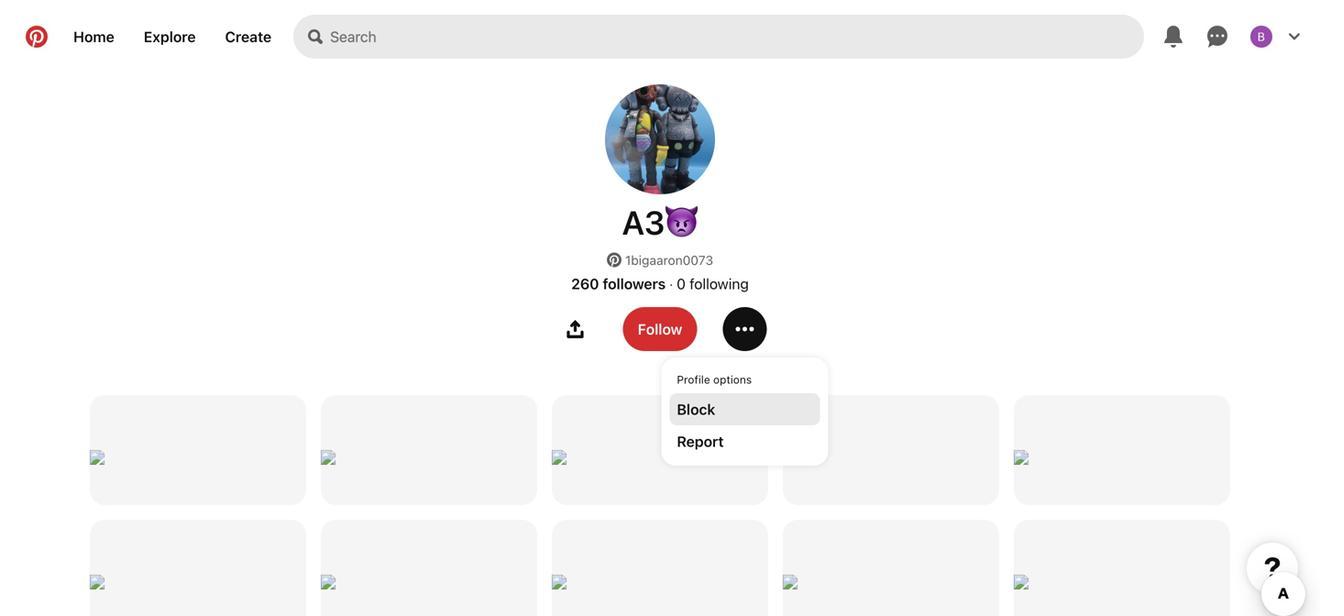 Task type: describe. For each thing, give the bounding box(es) containing it.
follow button
[[623, 307, 697, 351]]

follow
[[638, 320, 683, 338]]

explore
[[144, 28, 196, 45]]

1bigaaron0073 image
[[605, 84, 715, 194]]

260
[[571, 275, 599, 292]]

260 followers · 0 following
[[571, 275, 749, 292]]

search icon image
[[308, 29, 323, 44]]

create
[[225, 28, 272, 45]]

options
[[713, 373, 752, 386]]

a3👿
[[622, 203, 698, 242]]

create link
[[210, 15, 286, 59]]

0
[[677, 275, 686, 292]]

following
[[690, 275, 749, 292]]



Task type: vqa. For each thing, say whether or not it's contained in the screenshot.
Home
yes



Task type: locate. For each thing, give the bounding box(es) containing it.
·
[[669, 276, 673, 291]]

this contains an image of: image
[[90, 450, 306, 465], [321, 450, 537, 465], [552, 450, 768, 465], [783, 450, 999, 465], [1014, 450, 1230, 465], [90, 575, 306, 590], [321, 575, 537, 590], [552, 575, 768, 590], [783, 575, 999, 590], [1014, 575, 1230, 590]]

followers
[[603, 275, 666, 292]]

Search text field
[[330, 15, 1144, 59]]

1bigaaron0073
[[625, 253, 713, 268]]

profile
[[677, 373, 710, 386]]

home
[[73, 28, 114, 45]]

home link
[[59, 15, 129, 59]]

profile options element
[[670, 366, 820, 458]]

pinterest image
[[607, 253, 622, 267]]

report
[[677, 433, 724, 450]]

explore link
[[129, 15, 210, 59]]

list
[[0, 395, 1320, 616]]

bob builder image
[[1251, 26, 1273, 48]]

profile options
[[677, 373, 752, 386]]

block menu item
[[670, 393, 820, 425]]

block
[[677, 401, 716, 418]]



